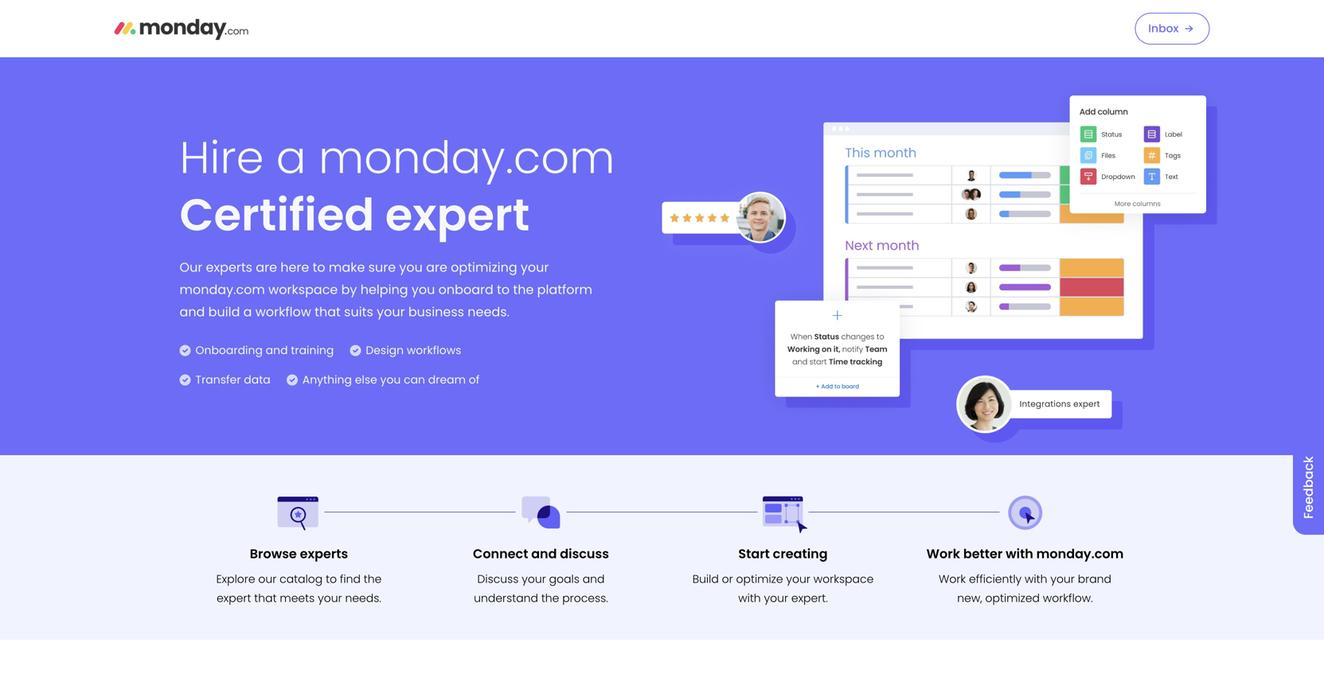 Task type: describe. For each thing, give the bounding box(es) containing it.
dream
[[428, 372, 466, 388]]

start
[[739, 545, 770, 563]]

your down optimize
[[764, 591, 789, 607]]

1 are from the left
[[256, 258, 277, 276]]

hire
[[180, 126, 264, 189]]

explore
[[216, 572, 255, 587]]

anything else you can dream of
[[302, 372, 480, 388]]

browse experts
[[250, 545, 348, 563]]

the for connect and discuss
[[541, 591, 559, 607]]

or
[[722, 572, 733, 587]]

understand
[[474, 591, 538, 607]]

monday.com inside our experts are here to make sure you are optimizing your monday.com workspace by helping you onboard to the platform and build a workflow that suits your business needs.
[[180, 281, 265, 299]]

onboarding
[[196, 343, 263, 358]]

needs. inside our experts are here to make sure you are optimizing your monday.com workspace by helping you onboard to the platform and build a workflow that suits your business needs.
[[468, 303, 510, 321]]

expert inside hire a monday.com certified expert
[[385, 184, 530, 246]]

onboard
[[439, 281, 494, 299]]

your down helping
[[377, 303, 405, 321]]

with inside build or optimize your workspace with your expert.
[[739, 591, 761, 607]]

platform
[[537, 281, 593, 299]]

browse experts image
[[274, 487, 325, 538]]

connect
[[473, 545, 528, 563]]

feedback
[[1300, 456, 1318, 519]]

monday.com inside hire a monday.com certified expert
[[319, 126, 615, 189]]

0 horizontal spatial to
[[313, 258, 325, 276]]

training
[[291, 343, 334, 358]]

design
[[366, 343, 404, 358]]

here
[[281, 258, 309, 276]]

checkmark image for design
[[350, 345, 361, 356]]

optimized
[[986, 591, 1040, 607]]

and up checkmark image on the left of page
[[266, 343, 288, 358]]

suits
[[344, 303, 373, 321]]

discuss
[[477, 572, 519, 587]]

data
[[244, 372, 271, 388]]

make
[[329, 258, 365, 276]]

work for work better with monday.com
[[927, 545, 961, 563]]

sure
[[368, 258, 396, 276]]

start creating image
[[758, 488, 809, 538]]

work better with monday.com
[[927, 545, 1124, 563]]

else
[[355, 372, 377, 388]]

needs. inside explore our catalog to find the expert that meets your needs.
[[345, 591, 381, 607]]

transfer data
[[196, 372, 271, 388]]

experts for our
[[206, 258, 253, 276]]

a inside hire a monday.com certified expert
[[276, 126, 306, 189]]

to inside explore our catalog to find the expert that meets your needs.
[[326, 572, 337, 587]]

that inside explore our catalog to find the expert that meets your needs.
[[254, 591, 277, 607]]

checkmark image for onboarding
[[180, 345, 191, 356]]

workflows
[[407, 343, 462, 358]]

connect and discuss image
[[516, 488, 567, 538]]

0 vertical spatial you
[[399, 258, 423, 276]]

2 vertical spatial you
[[380, 372, 401, 388]]

brand
[[1078, 572, 1112, 587]]



Task type: vqa. For each thing, say whether or not it's contained in the screenshot.
free?
no



Task type: locate. For each thing, give the bounding box(es) containing it.
workspace down here
[[269, 281, 338, 299]]

to right here
[[313, 258, 325, 276]]

needs.
[[468, 303, 510, 321], [345, 591, 381, 607]]

0 horizontal spatial expert
[[217, 591, 251, 607]]

are up onboard
[[426, 258, 448, 276]]

build
[[693, 572, 719, 587]]

0 horizontal spatial needs.
[[345, 591, 381, 607]]

build
[[208, 303, 240, 321]]

find
[[340, 572, 361, 587]]

the inside explore our catalog to find the expert that meets your needs.
[[364, 572, 382, 587]]

1 vertical spatial you
[[412, 281, 435, 299]]

1 vertical spatial needs.
[[345, 591, 381, 607]]

your down find
[[318, 591, 342, 607]]

certified
[[180, 184, 375, 246]]

0 horizontal spatial monday.com
[[180, 281, 265, 299]]

anything
[[302, 372, 352, 388]]

1 vertical spatial that
[[254, 591, 277, 607]]

hire a monday.com certified expert
[[180, 126, 615, 246]]

onboarding and training
[[196, 343, 334, 358]]

creating
[[773, 545, 828, 563]]

checkmark image left design
[[350, 345, 361, 356]]

checkmark image
[[287, 375, 298, 386]]

connect and discuss
[[473, 545, 609, 563]]

2 vertical spatial to
[[326, 572, 337, 587]]

1 vertical spatial the
[[364, 572, 382, 587]]

experts up catalog
[[300, 545, 348, 563]]

1 vertical spatial expert
[[217, 591, 251, 607]]

optimizing
[[451, 258, 517, 276]]

2 vertical spatial monday.com
[[1037, 545, 1124, 563]]

0 vertical spatial to
[[313, 258, 325, 276]]

the inside our experts are here to make sure you are optimizing your monday.com workspace by helping you onboard to the platform and build a workflow that suits your business needs.
[[513, 281, 534, 299]]

the inside discuss your goals and understand the process.
[[541, 591, 559, 607]]

with for better
[[1006, 545, 1034, 563]]

you
[[399, 258, 423, 276], [412, 281, 435, 299], [380, 372, 401, 388]]

checkmark image
[[180, 345, 191, 356], [350, 345, 361, 356], [180, 375, 191, 386]]

expert inside explore our catalog to find the expert that meets your needs.
[[217, 591, 251, 607]]

expert up the "optimizing"
[[385, 184, 530, 246]]

helping
[[361, 281, 408, 299]]

your inside work efficiently with your brand new, optimized workflow.
[[1051, 572, 1075, 587]]

1 vertical spatial monday.com
[[180, 281, 265, 299]]

business
[[408, 303, 464, 321]]

that down the our
[[254, 591, 277, 607]]

you left can
[[380, 372, 401, 388]]

your
[[521, 258, 549, 276], [377, 303, 405, 321], [522, 572, 546, 587], [786, 572, 811, 587], [1051, 572, 1075, 587], [318, 591, 342, 607], [764, 591, 789, 607]]

0 vertical spatial expert
[[385, 184, 530, 246]]

and inside discuss your goals and understand the process.
[[583, 572, 605, 587]]

discuss
[[560, 545, 609, 563]]

0 vertical spatial experts
[[206, 258, 253, 276]]

your inside explore our catalog to find the expert that meets your needs.
[[318, 591, 342, 607]]

can
[[404, 372, 425, 388]]

work left better
[[927, 545, 961, 563]]

with down work better with monday.com
[[1025, 572, 1048, 587]]

our
[[258, 572, 277, 587]]

your inside discuss your goals and understand the process.
[[522, 572, 546, 587]]

are left here
[[256, 258, 277, 276]]

0 vertical spatial with
[[1006, 545, 1034, 563]]

that
[[315, 303, 341, 321], [254, 591, 277, 607]]

a right hire
[[276, 126, 306, 189]]

0 vertical spatial monday.com
[[319, 126, 615, 189]]

workflow
[[255, 303, 311, 321]]

by
[[341, 281, 357, 299]]

needs. down find
[[345, 591, 381, 607]]

new,
[[958, 591, 983, 607]]

0 vertical spatial the
[[513, 281, 534, 299]]

monday logo image
[[114, 12, 249, 45]]

checkmark image left the transfer
[[180, 375, 191, 386]]

0 horizontal spatial experts
[[206, 258, 253, 276]]

optimize
[[736, 572, 783, 587]]

workspace up expert.
[[814, 572, 874, 587]]

1 horizontal spatial experts
[[300, 545, 348, 563]]

that left 'suits'
[[315, 303, 341, 321]]

of
[[469, 372, 480, 388]]

expert down explore
[[217, 591, 251, 607]]

2 are from the left
[[426, 258, 448, 276]]

start creating
[[739, 545, 828, 563]]

and inside our experts are here to make sure you are optimizing your monday.com workspace by helping you onboard to the platform and build a workflow that suits your business needs.
[[180, 303, 205, 321]]

browse
[[250, 545, 297, 563]]

the
[[513, 281, 534, 299], [364, 572, 382, 587], [541, 591, 559, 607]]

with inside work efficiently with your brand new, optimized workflow.
[[1025, 572, 1048, 587]]

build or optimize your workspace with your expert.
[[693, 572, 874, 607]]

you right sure
[[399, 258, 423, 276]]

the for browse experts
[[364, 572, 382, 587]]

1 vertical spatial with
[[1025, 572, 1048, 587]]

discuss your goals and understand the process.
[[474, 572, 608, 607]]

your up 'platform'
[[521, 258, 549, 276]]

1 vertical spatial to
[[497, 281, 510, 299]]

your down connect and discuss
[[522, 572, 546, 587]]

work better with monday.com image
[[1000, 487, 1051, 538]]

with up efficiently
[[1006, 545, 1034, 563]]

you up business
[[412, 281, 435, 299]]

and left 'build'
[[180, 303, 205, 321]]

better
[[964, 545, 1003, 563]]

1 vertical spatial work
[[939, 572, 966, 587]]

that inside our experts are here to make sure you are optimizing your monday.com workspace by helping you onboard to the platform and build a workflow that suits your business needs.
[[315, 303, 341, 321]]

2 horizontal spatial the
[[541, 591, 559, 607]]

our
[[180, 258, 203, 276]]

0 horizontal spatial the
[[364, 572, 382, 587]]

expert
[[385, 184, 530, 246], [217, 591, 251, 607]]

transfer
[[196, 372, 241, 388]]

inbox
[[1149, 21, 1179, 36]]

2 vertical spatial the
[[541, 591, 559, 607]]

work for work efficiently with your brand new, optimized workflow.
[[939, 572, 966, 587]]

0 vertical spatial needs.
[[468, 303, 510, 321]]

experts inside our experts are here to make sure you are optimizing your monday.com workspace by helping you onboard to the platform and build a workflow that suits your business needs.
[[206, 258, 253, 276]]

work up new,
[[939, 572, 966, 587]]

1 horizontal spatial expert
[[385, 184, 530, 246]]

experts
[[206, 258, 253, 276], [300, 545, 348, 563]]

1 horizontal spatial monday.com
[[319, 126, 615, 189]]

0 vertical spatial work
[[927, 545, 961, 563]]

to down the "optimizing"
[[497, 281, 510, 299]]

meets
[[280, 591, 315, 607]]

expert.
[[792, 591, 828, 607]]

and up goals
[[531, 545, 557, 563]]

workspace inside our experts are here to make sure you are optimizing your monday.com workspace by helping you onboard to the platform and build a workflow that suits your business needs.
[[269, 281, 338, 299]]

0 vertical spatial workspace
[[269, 281, 338, 299]]

1 horizontal spatial to
[[326, 572, 337, 587]]

with down optimize
[[739, 591, 761, 607]]

the right find
[[364, 572, 382, 587]]

needs. down onboard
[[468, 303, 510, 321]]

experts right our
[[206, 258, 253, 276]]

our experts are here to make sure you are optimizing your monday.com workspace by helping you onboard to the platform and build a workflow that suits your business needs.
[[180, 258, 593, 321]]

process.
[[562, 591, 608, 607]]

1 vertical spatial a
[[243, 303, 252, 321]]

a right 'build'
[[243, 303, 252, 321]]

2 horizontal spatial to
[[497, 281, 510, 299]]

work efficiently with your brand new, optimized workflow.
[[939, 572, 1112, 607]]

catalog
[[280, 572, 323, 587]]

are
[[256, 258, 277, 276], [426, 258, 448, 276]]

hero image
[[662, 57, 1236, 456]]

your up expert.
[[786, 572, 811, 587]]

1 vertical spatial workspace
[[814, 572, 874, 587]]

a inside our experts are here to make sure you are optimizing your monday.com workspace by helping you onboard to the platform and build a workflow that suits your business needs.
[[243, 303, 252, 321]]

1 vertical spatial experts
[[300, 545, 348, 563]]

inbox button
[[1135, 13, 1210, 45]]

1 horizontal spatial that
[[315, 303, 341, 321]]

monday.com
[[319, 126, 615, 189], [180, 281, 265, 299], [1037, 545, 1124, 563]]

with for efficiently
[[1025, 572, 1048, 587]]

the left 'platform'
[[513, 281, 534, 299]]

checkmark image for transfer
[[180, 375, 191, 386]]

0 vertical spatial a
[[276, 126, 306, 189]]

workspace
[[269, 281, 338, 299], [814, 572, 874, 587]]

0 vertical spatial that
[[315, 303, 341, 321]]

1 horizontal spatial workspace
[[814, 572, 874, 587]]

work inside work efficiently with your brand new, optimized workflow.
[[939, 572, 966, 587]]

1 horizontal spatial a
[[276, 126, 306, 189]]

with
[[1006, 545, 1034, 563], [1025, 572, 1048, 587], [739, 591, 761, 607]]

checkmark image left onboarding
[[180, 345, 191, 356]]

workflow.
[[1043, 591, 1093, 607]]

0 horizontal spatial that
[[254, 591, 277, 607]]

efficiently
[[969, 572, 1022, 587]]

to
[[313, 258, 325, 276], [497, 281, 510, 299], [326, 572, 337, 587]]

2 vertical spatial with
[[739, 591, 761, 607]]

design workflows
[[366, 343, 462, 358]]

goals
[[549, 572, 580, 587]]

work
[[927, 545, 961, 563], [939, 572, 966, 587]]

your up workflow.
[[1051, 572, 1075, 587]]

1 horizontal spatial are
[[426, 258, 448, 276]]

0 horizontal spatial a
[[243, 303, 252, 321]]

0 horizontal spatial workspace
[[269, 281, 338, 299]]

1 horizontal spatial needs.
[[468, 303, 510, 321]]

explore our catalog to find the expert that meets your needs.
[[216, 572, 382, 607]]

the down goals
[[541, 591, 559, 607]]

experts for browse
[[300, 545, 348, 563]]

0 horizontal spatial are
[[256, 258, 277, 276]]

2 horizontal spatial monday.com
[[1037, 545, 1124, 563]]

feedback link
[[1294, 440, 1325, 535]]

1 horizontal spatial the
[[513, 281, 534, 299]]

workspace inside build or optimize your workspace with your expert.
[[814, 572, 874, 587]]

and up process.
[[583, 572, 605, 587]]

to left find
[[326, 572, 337, 587]]

and
[[180, 303, 205, 321], [266, 343, 288, 358], [531, 545, 557, 563], [583, 572, 605, 587]]

a
[[276, 126, 306, 189], [243, 303, 252, 321]]



